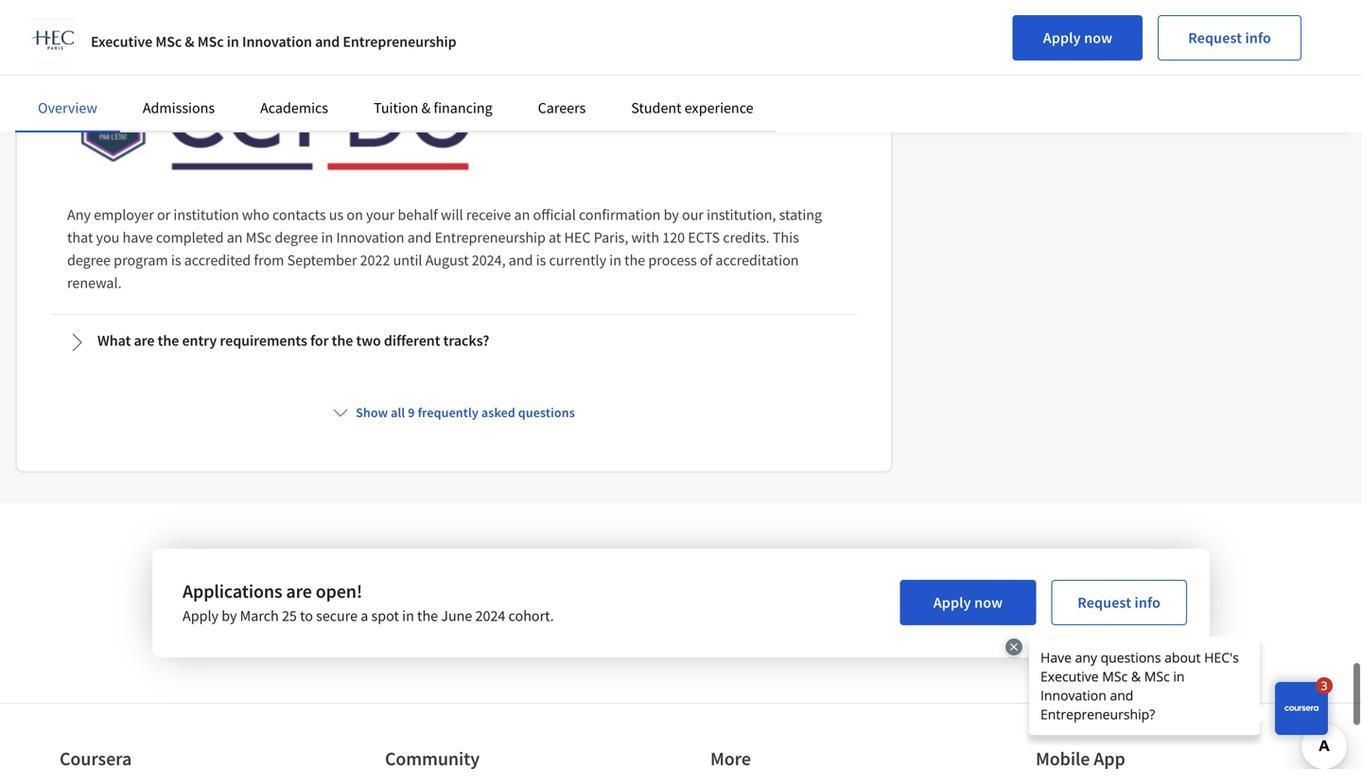 Task type: vqa. For each thing, say whether or not it's contained in the screenshot.
the top Coursera
no



Task type: describe. For each thing, give the bounding box(es) containing it.
0 horizontal spatial msc
[[155, 32, 182, 51]]

have
[[123, 228, 153, 247]]

questions
[[518, 404, 575, 421]]

september
[[287, 251, 357, 270]]

different
[[384, 331, 440, 350]]

will
[[441, 205, 463, 224]]

innovation inside 'any employer or institution who contacts us on your behalf will receive an official confirmation by our institution, stating that you have completed an msc degree in innovation and entrepreneurship at hec paris, with 120 ects credits. this degree program is accredited from september 2022 until august 2024, and is currently in the process of accreditation renewal.'
[[336, 228, 404, 247]]

any employer or institution who contacts us on your behalf will receive an official confirmation by our institution, stating that you have completed an msc degree in innovation and entrepreneurship at hec paris, with 120 ects credits. this degree program is accredited from september 2022 until august 2024, and is currently in the process of accreditation renewal.
[[67, 205, 822, 292]]

cefdg logo image
[[67, 65, 478, 185]]

contacts
[[272, 205, 326, 224]]

academics
[[260, 98, 328, 117]]

from
[[254, 251, 284, 270]]

info for executive msc & msc in innovation and entrepreneurship
[[1245, 28, 1271, 47]]

by inside applications are open! apply by march 25 to secure a spot in the june 2024 cohort.
[[222, 607, 237, 625]]

the left entry on the top of the page
[[158, 331, 179, 350]]

student
[[631, 98, 682, 117]]

what are the entry requirements for the two different tracks?
[[97, 331, 489, 350]]

1 is from the left
[[171, 251, 181, 270]]

completed
[[156, 228, 224, 247]]

what are the entry requirements for the two different tracks? button
[[52, 316, 856, 367]]

request for apply by march 25 to secure a spot in the june 2024 cohort.
[[1078, 593, 1131, 612]]

the inside applications are open! apply by march 25 to secure a spot in the june 2024 cohort.
[[417, 607, 438, 625]]

overview link
[[38, 98, 97, 117]]

you
[[96, 228, 120, 247]]

cohort.
[[508, 607, 554, 625]]

2 vertical spatial and
[[509, 251, 533, 270]]

academics link
[[260, 98, 328, 117]]

tuition & financing link
[[374, 98, 492, 117]]

renewal.
[[67, 274, 122, 292]]

apply for executive msc & msc in innovation and entrepreneurship
[[1043, 28, 1081, 47]]

admissions
[[143, 98, 215, 117]]

show all 9 frequently asked questions button
[[326, 396, 583, 430]]

or
[[157, 205, 170, 224]]

experience
[[685, 98, 753, 117]]

stating
[[779, 205, 822, 224]]

apply now for executive msc & msc in innovation and entrepreneurship
[[1043, 28, 1113, 47]]

apply now button for executive msc & msc in innovation and entrepreneurship
[[1013, 15, 1143, 61]]

any
[[67, 205, 91, 224]]

1 horizontal spatial msc
[[197, 32, 224, 51]]

spot
[[371, 607, 399, 625]]

the inside 'any employer or institution who contacts us on your behalf will receive an official confirmation by our institution, stating that you have completed an msc degree in innovation and entrepreneurship at hec paris, with 120 ects credits. this degree program is accredited from september 2022 until august 2024, and is currently in the process of accreditation renewal.'
[[624, 251, 645, 270]]

120
[[662, 228, 685, 247]]

to
[[300, 607, 313, 625]]

accreditation
[[715, 251, 799, 270]]

apply now button for apply by march 25 to secure a spot in the june 2024 cohort.
[[900, 580, 1036, 625]]

1 horizontal spatial &
[[421, 98, 431, 117]]

june
[[441, 607, 472, 625]]

overview
[[38, 98, 97, 117]]

tuition
[[374, 98, 418, 117]]

currently
[[549, 251, 606, 270]]

institution
[[173, 205, 239, 224]]

paris,
[[594, 228, 628, 247]]

that
[[67, 228, 93, 247]]

9
[[408, 404, 415, 421]]

0 vertical spatial entrepreneurship
[[343, 32, 457, 51]]

the right 'for'
[[332, 331, 353, 350]]

request info for executive msc & msc in innovation and entrepreneurship
[[1188, 28, 1271, 47]]

request info for apply by march 25 to secure a spot in the june 2024 cohort.
[[1078, 593, 1161, 612]]

process
[[648, 251, 697, 270]]

financing
[[434, 98, 492, 117]]

august
[[425, 251, 469, 270]]

entrepreneurship inside 'any employer or institution who contacts us on your behalf will receive an official confirmation by our institution, stating that you have completed an msc degree in innovation and entrepreneurship at hec paris, with 120 ects credits. this degree program is accredited from september 2022 until august 2024, and is currently in the process of accreditation renewal.'
[[435, 228, 546, 247]]

receive
[[466, 205, 511, 224]]

with
[[631, 228, 659, 247]]

confirmation
[[579, 205, 661, 224]]

this
[[773, 228, 799, 247]]

student experience link
[[631, 98, 753, 117]]

now for executive msc & msc in innovation and entrepreneurship
[[1084, 28, 1113, 47]]

hec
[[564, 228, 591, 247]]

2 is from the left
[[536, 251, 546, 270]]

0 horizontal spatial an
[[227, 228, 243, 247]]

request info button for apply by march 25 to secure a spot in the june 2024 cohort.
[[1051, 580, 1187, 625]]

all
[[391, 404, 405, 421]]

2024
[[475, 607, 505, 625]]

two
[[356, 331, 381, 350]]



Task type: locate. For each thing, give the bounding box(es) containing it.
careers
[[538, 98, 586, 117]]

entrepreneurship up 2024, on the left of page
[[435, 228, 546, 247]]

msc
[[155, 32, 182, 51], [197, 32, 224, 51], [246, 228, 272, 247]]

and down behalf at left top
[[407, 228, 432, 247]]

secure
[[316, 607, 358, 625]]

0 horizontal spatial are
[[134, 331, 155, 350]]

apply now button
[[1013, 15, 1143, 61], [900, 580, 1036, 625]]

2024,
[[472, 251, 506, 270]]

are up to
[[286, 580, 312, 603]]

request
[[1188, 28, 1242, 47], [1078, 593, 1131, 612]]

request info button
[[1158, 15, 1302, 61], [1051, 580, 1187, 625]]

0 horizontal spatial by
[[222, 607, 237, 625]]

are for open!
[[286, 580, 312, 603]]

1 vertical spatial entrepreneurship
[[435, 228, 546, 247]]

credits.
[[723, 228, 770, 247]]

25
[[282, 607, 297, 625]]

apply inside applications are open! apply by march 25 to secure a spot in the june 2024 cohort.
[[183, 607, 219, 625]]

0 horizontal spatial now
[[974, 593, 1003, 612]]

0 vertical spatial request info
[[1188, 28, 1271, 47]]

apply
[[1043, 28, 1081, 47], [933, 593, 971, 612], [183, 607, 219, 625]]

1 vertical spatial info
[[1135, 593, 1161, 612]]

what
[[97, 331, 131, 350]]

the down with
[[624, 251, 645, 270]]

1 horizontal spatial are
[[286, 580, 312, 603]]

program
[[114, 251, 168, 270]]

0 horizontal spatial request
[[1078, 593, 1131, 612]]

0 horizontal spatial &
[[185, 32, 194, 51]]

an left official
[[514, 205, 530, 224]]

1 horizontal spatial degree
[[275, 228, 318, 247]]

institution,
[[707, 205, 776, 224]]

degree down contacts
[[275, 228, 318, 247]]

apply for apply by march 25 to secure a spot in the june 2024 cohort.
[[933, 593, 971, 612]]

the left june
[[417, 607, 438, 625]]

0 vertical spatial by
[[664, 205, 679, 224]]

our
[[682, 205, 704, 224]]

ects
[[688, 228, 720, 247]]

1 horizontal spatial now
[[1084, 28, 1113, 47]]

us
[[329, 205, 344, 224]]

innovation up 2022
[[336, 228, 404, 247]]

entrepreneurship
[[343, 32, 457, 51], [435, 228, 546, 247]]

by down 'applications'
[[222, 607, 237, 625]]

2 horizontal spatial apply
[[1043, 28, 1081, 47]]

2 horizontal spatial and
[[509, 251, 533, 270]]

0 vertical spatial request
[[1188, 28, 1242, 47]]

student experience
[[631, 98, 753, 117]]

msc up admissions 'link'
[[197, 32, 224, 51]]

2022
[[360, 251, 390, 270]]

degree up the renewal.
[[67, 251, 111, 270]]

careers link
[[538, 98, 586, 117]]

& right "tuition"
[[421, 98, 431, 117]]

tuition & financing
[[374, 98, 492, 117]]

info for apply by march 25 to secure a spot in the june 2024 cohort.
[[1135, 593, 1161, 612]]

applications are open! apply by march 25 to secure a spot in the june 2024 cohort.
[[183, 580, 554, 625]]

msc right executive
[[155, 32, 182, 51]]

info
[[1245, 28, 1271, 47], [1135, 593, 1161, 612]]

1 vertical spatial request info button
[[1051, 580, 1187, 625]]

and
[[315, 32, 340, 51], [407, 228, 432, 247], [509, 251, 533, 270]]

1 vertical spatial &
[[421, 98, 431, 117]]

innovation
[[242, 32, 312, 51], [336, 228, 404, 247]]

executive msc & msc in innovation and entrepreneurship
[[91, 32, 457, 51]]

is
[[171, 251, 181, 270], [536, 251, 546, 270]]

0 vertical spatial and
[[315, 32, 340, 51]]

in
[[227, 32, 239, 51], [321, 228, 333, 247], [609, 251, 621, 270], [402, 607, 414, 625]]

0 vertical spatial info
[[1245, 28, 1271, 47]]

1 horizontal spatial info
[[1245, 28, 1271, 47]]

1 vertical spatial now
[[974, 593, 1003, 612]]

in inside applications are open! apply by march 25 to secure a spot in the june 2024 cohort.
[[402, 607, 414, 625]]

0 vertical spatial request info button
[[1158, 15, 1302, 61]]

1 horizontal spatial an
[[514, 205, 530, 224]]

collapsed list
[[47, 0, 861, 373]]

1 vertical spatial degree
[[67, 251, 111, 270]]

0 vertical spatial an
[[514, 205, 530, 224]]

apply now
[[1043, 28, 1113, 47], [933, 593, 1003, 612]]

0 horizontal spatial and
[[315, 32, 340, 51]]

0 vertical spatial innovation
[[242, 32, 312, 51]]

show all 9 frequently asked questions
[[356, 404, 575, 421]]

0 horizontal spatial is
[[171, 251, 181, 270]]

0 vertical spatial are
[[134, 331, 155, 350]]

& up admissions
[[185, 32, 194, 51]]

are inside what are the entry requirements for the two different tracks? dropdown button
[[134, 331, 155, 350]]

request for executive msc & msc in innovation and entrepreneurship
[[1188, 28, 1242, 47]]

show
[[356, 404, 388, 421]]

at
[[549, 228, 561, 247]]

1 horizontal spatial innovation
[[336, 228, 404, 247]]

1 horizontal spatial by
[[664, 205, 679, 224]]

march
[[240, 607, 279, 625]]

tracks?
[[443, 331, 489, 350]]

now
[[1084, 28, 1113, 47], [974, 593, 1003, 612]]

by inside 'any employer or institution who contacts us on your behalf will receive an official confirmation by our institution, stating that you have completed an msc degree in innovation and entrepreneurship at hec paris, with 120 ects credits. this degree program is accredited from september 2022 until august 2024, and is currently in the process of accreditation renewal.'
[[664, 205, 679, 224]]

on
[[347, 205, 363, 224]]

the
[[624, 251, 645, 270], [158, 331, 179, 350], [332, 331, 353, 350], [417, 607, 438, 625]]

are for the
[[134, 331, 155, 350]]

executive
[[91, 32, 152, 51]]

1 vertical spatial and
[[407, 228, 432, 247]]

msc inside 'any employer or institution who contacts us on your behalf will receive an official confirmation by our institution, stating that you have completed an msc degree in innovation and entrepreneurship at hec paris, with 120 ects credits. this degree program is accredited from september 2022 until august 2024, and is currently in the process of accreditation renewal.'
[[246, 228, 272, 247]]

apply now for apply by march 25 to secure a spot in the june 2024 cohort.
[[933, 593, 1003, 612]]

official
[[533, 205, 576, 224]]

now for apply by march 25 to secure a spot in the june 2024 cohort.
[[974, 593, 1003, 612]]

0 horizontal spatial innovation
[[242, 32, 312, 51]]

1 horizontal spatial and
[[407, 228, 432, 247]]

open!
[[316, 580, 362, 603]]

request info button for executive msc & msc in innovation and entrepreneurship
[[1158, 15, 1302, 61]]

request info
[[1188, 28, 1271, 47], [1078, 593, 1161, 612]]

asked
[[481, 404, 515, 421]]

1 vertical spatial apply now button
[[900, 580, 1036, 625]]

and right 2024, on the left of page
[[509, 251, 533, 270]]

an up accredited
[[227, 228, 243, 247]]

requirements
[[220, 331, 307, 350]]

applications
[[183, 580, 282, 603]]

0 vertical spatial apply now
[[1043, 28, 1113, 47]]

&
[[185, 32, 194, 51], [421, 98, 431, 117]]

0 horizontal spatial info
[[1135, 593, 1161, 612]]

1 vertical spatial innovation
[[336, 228, 404, 247]]

msc down 'who'
[[246, 228, 272, 247]]

1 vertical spatial are
[[286, 580, 312, 603]]

are
[[134, 331, 155, 350], [286, 580, 312, 603]]

1 vertical spatial apply now
[[933, 593, 1003, 612]]

until
[[393, 251, 422, 270]]

who
[[242, 205, 269, 224]]

by left the 'our'
[[664, 205, 679, 224]]

0 vertical spatial apply now button
[[1013, 15, 1143, 61]]

0 horizontal spatial degree
[[67, 251, 111, 270]]

your
[[366, 205, 395, 224]]

frequently
[[418, 404, 479, 421]]

is left currently
[[536, 251, 546, 270]]

1 vertical spatial request
[[1078, 593, 1131, 612]]

for
[[310, 331, 329, 350]]

1 vertical spatial request info
[[1078, 593, 1161, 612]]

0 vertical spatial now
[[1084, 28, 1113, 47]]

hec paris logo image
[[30, 19, 76, 64]]

are right what
[[134, 331, 155, 350]]

degree
[[275, 228, 318, 247], [67, 251, 111, 270]]

is down completed
[[171, 251, 181, 270]]

0 horizontal spatial apply now
[[933, 593, 1003, 612]]

employer
[[94, 205, 154, 224]]

admissions link
[[143, 98, 215, 117]]

a
[[361, 607, 368, 625]]

2 horizontal spatial msc
[[246, 228, 272, 247]]

1 horizontal spatial is
[[536, 251, 546, 270]]

1 horizontal spatial apply
[[933, 593, 971, 612]]

entry
[[182, 331, 217, 350]]

0 horizontal spatial request info
[[1078, 593, 1161, 612]]

entrepreneurship up "tuition"
[[343, 32, 457, 51]]

of
[[700, 251, 712, 270]]

an
[[514, 205, 530, 224], [227, 228, 243, 247]]

1 vertical spatial by
[[222, 607, 237, 625]]

accredited
[[184, 251, 251, 270]]

1 horizontal spatial apply now
[[1043, 28, 1113, 47]]

0 vertical spatial degree
[[275, 228, 318, 247]]

innovation up academics link
[[242, 32, 312, 51]]

1 horizontal spatial request info
[[1188, 28, 1271, 47]]

and up academics
[[315, 32, 340, 51]]

0 horizontal spatial apply
[[183, 607, 219, 625]]

1 vertical spatial an
[[227, 228, 243, 247]]

are inside applications are open! apply by march 25 to secure a spot in the june 2024 cohort.
[[286, 580, 312, 603]]

behalf
[[398, 205, 438, 224]]

1 horizontal spatial request
[[1188, 28, 1242, 47]]

0 vertical spatial &
[[185, 32, 194, 51]]



